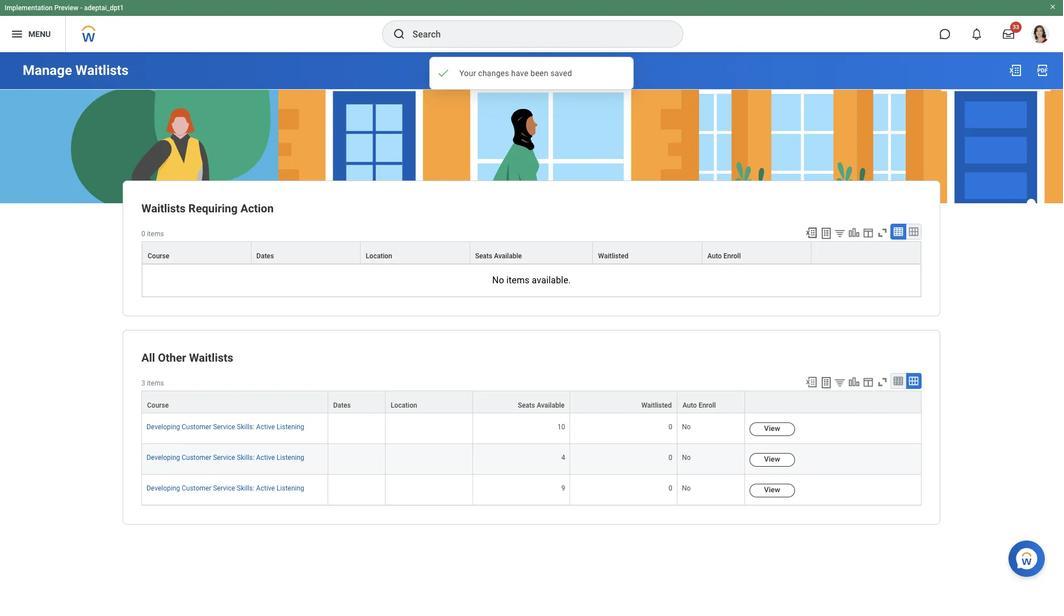 Task type: describe. For each thing, give the bounding box(es) containing it.
click to view/edit grid preferences image
[[863, 227, 875, 239]]

developing customer service skills: active listening link for 9
[[147, 483, 305, 493]]

notifications large image
[[972, 28, 983, 40]]

check image
[[437, 66, 451, 80]]

expand/collapse chart image
[[848, 227, 861, 239]]

customer for 10
[[182, 423, 211, 431]]

action
[[241, 202, 274, 215]]

view for 10
[[765, 425, 781, 433]]

export to excel image for all other waitlists
[[806, 376, 818, 389]]

developing customer service skills: active listening for 4
[[147, 454, 305, 462]]

Search Workday  search field
[[413, 22, 659, 47]]

export to worksheets image
[[820, 227, 834, 240]]

items for waitlists requiring action
[[147, 230, 164, 238]]

developing for 4
[[147, 454, 180, 462]]

seats for waitlists requiring action
[[475, 252, 493, 260]]

waitlists requiring action button
[[142, 202, 274, 215]]

active for 4
[[256, 454, 275, 462]]

close environment banner image
[[1050, 3, 1057, 10]]

course button for waitlists
[[142, 392, 328, 413]]

all other waitlists
[[142, 351, 233, 365]]

skills: for 10
[[237, 423, 255, 431]]

1 vertical spatial items
[[507, 275, 530, 286]]

course for all
[[147, 402, 169, 410]]

active for 10
[[256, 423, 275, 431]]

waitlisted for waitlists requiring action
[[599, 252, 629, 260]]

developing for 9
[[147, 485, 180, 493]]

listening for 9
[[277, 485, 305, 493]]

skills: for 4
[[237, 454, 255, 462]]

waitlisted button for waitlists
[[571, 392, 677, 413]]

view button for 9
[[750, 484, 795, 498]]

seats available for all other waitlists
[[518, 402, 565, 410]]

no for 4
[[682, 454, 691, 462]]

manage
[[23, 63, 72, 78]]

waitlisted button for action
[[593, 242, 702, 264]]

select to filter grid data image for waitlists
[[834, 377, 847, 389]]

click to view/edit grid preferences image
[[863, 376, 875, 389]]

dates for waitlists requiring action
[[257, 252, 274, 260]]

expand/collapse chart image
[[848, 376, 861, 389]]

been
[[531, 69, 549, 78]]

3 view row from the top
[[142, 475, 922, 506]]

manage waitlists
[[23, 63, 129, 78]]

0 for 4
[[669, 454, 673, 462]]

course button for action
[[143, 242, 251, 264]]

saved
[[551, 69, 572, 78]]

developing customer service skills: active listening for 9
[[147, 485, 305, 493]]

0 for 10
[[669, 423, 673, 431]]

search image
[[392, 27, 406, 41]]

dates button for waitlists requiring action
[[251, 242, 360, 264]]

dates for all other waitlists
[[333, 402, 351, 410]]

table image
[[893, 226, 905, 238]]

location for waitlists requiring action
[[366, 252, 393, 260]]

no for 10
[[682, 423, 691, 431]]

no items available.
[[493, 275, 571, 286]]

manage waitlists main content
[[0, 52, 1064, 539]]

-
[[80, 4, 82, 12]]

all other waitlists group
[[142, 349, 922, 507]]

auto enroll button for all other waitlists
[[678, 392, 745, 413]]

available for all other waitlists
[[537, 402, 565, 410]]

waitlists inside group
[[189, 351, 233, 365]]

2 view from the top
[[765, 455, 781, 464]]

waitlists requiring action group
[[142, 199, 922, 298]]

location button for waitlists
[[386, 392, 473, 413]]

auto for action
[[708, 252, 722, 260]]

service for 4
[[213, 454, 235, 462]]

preview
[[54, 4, 79, 12]]

all other waitlists button
[[142, 351, 233, 365]]

developing for 10
[[147, 423, 180, 431]]

row for waitlists
[[142, 391, 922, 414]]

1 view row from the top
[[142, 414, 922, 445]]

auto enroll button for waitlists requiring action
[[703, 242, 812, 264]]

4
[[562, 454, 566, 462]]

view for 9
[[765, 486, 781, 495]]

row for action
[[142, 242, 922, 264]]

auto enroll for waitlists requiring action
[[708, 252, 741, 260]]

developing customer service skills: active listening link for 4
[[147, 452, 305, 462]]

menu
[[28, 29, 51, 38]]

available.
[[532, 275, 571, 286]]



Task type: vqa. For each thing, say whether or not it's contained in the screenshot.
the bottom expand table Image
yes



Task type: locate. For each thing, give the bounding box(es) containing it.
2 select to filter grid data image from the top
[[834, 377, 847, 389]]

3 active from the top
[[256, 485, 275, 493]]

0 vertical spatial seats available button
[[470, 242, 593, 264]]

toolbar for waitlists requiring action
[[801, 224, 922, 242]]

seats available button for all other waitlists
[[473, 392, 570, 413]]

items inside "all other waitlists" group
[[147, 380, 164, 388]]

2 developing customer service skills: active listening link from the top
[[147, 452, 305, 462]]

implementation preview -   adeptai_dpt1
[[5, 4, 124, 12]]

0 vertical spatial auto
[[708, 252, 722, 260]]

waitlists up 0 items
[[142, 202, 186, 215]]

active
[[256, 423, 275, 431], [256, 454, 275, 462], [256, 485, 275, 493]]

course inside waitlists requiring action group
[[148, 252, 169, 260]]

1 horizontal spatial available
[[537, 402, 565, 410]]

location inside waitlists requiring action group
[[366, 252, 393, 260]]

justify image
[[10, 27, 24, 41]]

auto enroll
[[708, 252, 741, 260], [683, 402, 716, 410]]

seats available up no items available.
[[475, 252, 522, 260]]

2 service from the top
[[213, 454, 235, 462]]

2 toolbar from the top
[[801, 373, 922, 391]]

export to excel image for waitlists requiring action
[[806, 227, 818, 239]]

1 horizontal spatial waitlists
[[142, 202, 186, 215]]

fullscreen image
[[877, 227, 889, 239], [877, 376, 889, 389]]

waitlisted inside waitlists requiring action group
[[599, 252, 629, 260]]

2 view button from the top
[[750, 454, 795, 467]]

dates inside waitlists requiring action group
[[257, 252, 274, 260]]

waitlisted for all other waitlists
[[642, 402, 672, 410]]

1 vertical spatial customer
[[182, 454, 211, 462]]

0 horizontal spatial available
[[494, 252, 522, 260]]

location inside "all other waitlists" group
[[391, 402, 418, 410]]

1 active from the top
[[256, 423, 275, 431]]

1 vertical spatial select to filter grid data image
[[834, 377, 847, 389]]

changes
[[479, 69, 510, 78]]

1 vertical spatial developing customer service skills: active listening
[[147, 454, 305, 462]]

1 vertical spatial dates
[[333, 402, 351, 410]]

skills: for 9
[[237, 485, 255, 493]]

available up the 10 at bottom right
[[537, 402, 565, 410]]

2 vertical spatial skills:
[[237, 485, 255, 493]]

service for 9
[[213, 485, 235, 493]]

1 skills: from the top
[[237, 423, 255, 431]]

requiring
[[189, 202, 238, 215]]

2 horizontal spatial waitlists
[[189, 351, 233, 365]]

1 vertical spatial active
[[256, 454, 275, 462]]

select to filter grid data image for action
[[834, 227, 847, 239]]

waitlisted inside "all other waitlists" group
[[642, 402, 672, 410]]

view
[[765, 425, 781, 433], [765, 455, 781, 464], [765, 486, 781, 495]]

2 view row from the top
[[142, 445, 922, 475]]

3 listening from the top
[[277, 485, 305, 493]]

no
[[493, 275, 504, 286], [682, 423, 691, 431], [682, 454, 691, 462], [682, 485, 691, 493]]

0 vertical spatial skills:
[[237, 423, 255, 431]]

0 vertical spatial developing customer service skills: active listening link
[[147, 421, 305, 431]]

2 vertical spatial listening
[[277, 485, 305, 493]]

no inside waitlists requiring action group
[[493, 275, 504, 286]]

course button
[[143, 242, 251, 264], [142, 392, 328, 413]]

view row up 4
[[142, 414, 922, 445]]

1 vertical spatial available
[[537, 402, 565, 410]]

table image
[[893, 376, 905, 387]]

waitlists inside group
[[142, 202, 186, 215]]

skills:
[[237, 423, 255, 431], [237, 454, 255, 462], [237, 485, 255, 493]]

enroll inside "all other waitlists" group
[[699, 402, 716, 410]]

1 developing from the top
[[147, 423, 180, 431]]

0 vertical spatial auto enroll button
[[703, 242, 812, 264]]

waitlists right manage
[[75, 63, 129, 78]]

3 developing from the top
[[147, 485, 180, 493]]

1 vertical spatial auto enroll button
[[678, 392, 745, 413]]

dates inside "all other waitlists" group
[[333, 402, 351, 410]]

3
[[142, 380, 145, 388]]

view row down 4
[[142, 475, 922, 506]]

cell
[[328, 414, 386, 445], [386, 414, 473, 445], [328, 445, 386, 475], [386, 445, 473, 475], [328, 475, 386, 506], [386, 475, 473, 506]]

1 service from the top
[[213, 423, 235, 431]]

enroll
[[724, 252, 741, 260], [699, 402, 716, 410]]

0
[[142, 230, 145, 238], [669, 423, 673, 431], [669, 454, 673, 462], [669, 485, 673, 493]]

1 vertical spatial developing
[[147, 454, 180, 462]]

3 service from the top
[[213, 485, 235, 493]]

3 view from the top
[[765, 486, 781, 495]]

toolbar
[[801, 224, 922, 242], [801, 373, 922, 391]]

seats
[[475, 252, 493, 260], [518, 402, 535, 410]]

seats available button inside waitlists requiring action group
[[470, 242, 593, 264]]

1 developing customer service skills: active listening from the top
[[147, 423, 305, 431]]

enroll inside waitlists requiring action group
[[724, 252, 741, 260]]

1 vertical spatial enroll
[[699, 402, 716, 410]]

available inside "all other waitlists" group
[[537, 402, 565, 410]]

0 inside waitlists requiring action group
[[142, 230, 145, 238]]

1 expand table image from the top
[[909, 226, 920, 238]]

location button inside "all other waitlists" group
[[386, 392, 473, 413]]

auto enroll button
[[703, 242, 812, 264], [678, 392, 745, 413]]

waitlisted button
[[593, 242, 702, 264], [571, 392, 677, 413]]

listening for 10
[[277, 423, 305, 431]]

available inside waitlists requiring action group
[[494, 252, 522, 260]]

2 vertical spatial items
[[147, 380, 164, 388]]

listening for 4
[[277, 454, 305, 462]]

1 vertical spatial export to excel image
[[806, 376, 818, 389]]

waitlists
[[75, 63, 129, 78], [142, 202, 186, 215], [189, 351, 233, 365]]

2 vertical spatial view button
[[750, 484, 795, 498]]

course down the 3 items
[[147, 402, 169, 410]]

0 vertical spatial listening
[[277, 423, 305, 431]]

0 vertical spatial select to filter grid data image
[[834, 227, 847, 239]]

2 fullscreen image from the top
[[877, 376, 889, 389]]

0 horizontal spatial seats
[[475, 252, 493, 260]]

seats inside waitlists requiring action group
[[475, 252, 493, 260]]

seats available button
[[470, 242, 593, 264], [473, 392, 570, 413]]

0 horizontal spatial enroll
[[699, 402, 716, 410]]

seats for all other waitlists
[[518, 402, 535, 410]]

your changes have been saved
[[460, 69, 572, 78]]

available for waitlists requiring action
[[494, 252, 522, 260]]

row
[[142, 242, 922, 264], [142, 391, 922, 414]]

3 developing customer service skills: active listening link from the top
[[147, 483, 305, 493]]

notification dialog
[[430, 57, 634, 90]]

toolbar inside waitlists requiring action group
[[801, 224, 922, 242]]

1 vertical spatial waitlisted
[[642, 402, 672, 410]]

9
[[562, 485, 566, 493]]

1 view button from the top
[[750, 423, 795, 437]]

dates button for all other waitlists
[[328, 392, 385, 413]]

0 horizontal spatial waitlists
[[75, 63, 129, 78]]

2 customer from the top
[[182, 454, 211, 462]]

1 vertical spatial seats
[[518, 402, 535, 410]]

fullscreen image for all other waitlists
[[877, 376, 889, 389]]

1 vertical spatial waitlisted button
[[571, 392, 677, 413]]

2 skills: from the top
[[237, 454, 255, 462]]

0 vertical spatial row
[[142, 242, 922, 264]]

profile logan mcneil image
[[1032, 25, 1050, 46]]

seats available
[[475, 252, 522, 260], [518, 402, 565, 410]]

course inside "all other waitlists" group
[[147, 402, 169, 410]]

0 vertical spatial dates button
[[251, 242, 360, 264]]

1 listening from the top
[[277, 423, 305, 431]]

expand table image right table image
[[909, 226, 920, 238]]

0 vertical spatial available
[[494, 252, 522, 260]]

0 vertical spatial fullscreen image
[[877, 227, 889, 239]]

waitlisted
[[599, 252, 629, 260], [642, 402, 672, 410]]

1 horizontal spatial dates
[[333, 402, 351, 410]]

0 vertical spatial active
[[256, 423, 275, 431]]

developing
[[147, 423, 180, 431], [147, 454, 180, 462], [147, 485, 180, 493]]

2 vertical spatial customer
[[182, 485, 211, 493]]

available up no items available.
[[494, 252, 522, 260]]

2 vertical spatial waitlists
[[189, 351, 233, 365]]

auto inside waitlists requiring action group
[[708, 252, 722, 260]]

items
[[147, 230, 164, 238], [507, 275, 530, 286], [147, 380, 164, 388]]

2 vertical spatial developing
[[147, 485, 180, 493]]

1 horizontal spatial enroll
[[724, 252, 741, 260]]

2 vertical spatial developing customer service skills: active listening link
[[147, 483, 305, 493]]

0 vertical spatial course button
[[143, 242, 251, 264]]

seats available inside "all other waitlists" group
[[518, 402, 565, 410]]

customer for 4
[[182, 454, 211, 462]]

0 vertical spatial waitlisted button
[[593, 242, 702, 264]]

waitlists requiring action
[[142, 202, 274, 215]]

1 export to excel image from the top
[[806, 227, 818, 239]]

customer
[[182, 423, 211, 431], [182, 454, 211, 462], [182, 485, 211, 493]]

expand table image right table icon
[[909, 376, 920, 387]]

expand table image for all other waitlists
[[909, 376, 920, 387]]

0 vertical spatial view
[[765, 425, 781, 433]]

fullscreen image right click to view/edit grid preferences icon
[[877, 227, 889, 239]]

location button
[[361, 242, 470, 264], [386, 392, 473, 413]]

33 button
[[997, 22, 1022, 47]]

view button for 10
[[750, 423, 795, 437]]

0 vertical spatial auto enroll
[[708, 252, 741, 260]]

fullscreen image for waitlists requiring action
[[877, 227, 889, 239]]

course down 0 items
[[148, 252, 169, 260]]

0 vertical spatial location
[[366, 252, 393, 260]]

enroll for action
[[724, 252, 741, 260]]

1 vertical spatial location button
[[386, 392, 473, 413]]

1 vertical spatial seats available button
[[473, 392, 570, 413]]

toolbar for all other waitlists
[[801, 373, 922, 391]]

available
[[494, 252, 522, 260], [537, 402, 565, 410]]

3 developing customer service skills: active listening from the top
[[147, 485, 305, 493]]

0 vertical spatial course
[[148, 252, 169, 260]]

course
[[148, 252, 169, 260], [147, 402, 169, 410]]

auto
[[708, 252, 722, 260], [683, 402, 697, 410]]

inbox large image
[[1004, 28, 1015, 40]]

2 vertical spatial view
[[765, 486, 781, 495]]

location button inside waitlists requiring action group
[[361, 242, 470, 264]]

1 vertical spatial listening
[[277, 454, 305, 462]]

1 select to filter grid data image from the top
[[834, 227, 847, 239]]

auto inside "all other waitlists" group
[[683, 402, 697, 410]]

2 vertical spatial service
[[213, 485, 235, 493]]

expand table image for waitlists requiring action
[[909, 226, 920, 238]]

0 vertical spatial export to excel image
[[806, 227, 818, 239]]

developing customer service skills: active listening link for 10
[[147, 421, 305, 431]]

select to filter grid data image right export to worksheets icon
[[834, 377, 847, 389]]

0 items
[[142, 230, 164, 238]]

0 vertical spatial developing customer service skills: active listening
[[147, 423, 305, 431]]

1 vertical spatial view
[[765, 455, 781, 464]]

1 vertical spatial auto enroll
[[683, 402, 716, 410]]

2 active from the top
[[256, 454, 275, 462]]

1 vertical spatial service
[[213, 454, 235, 462]]

0 vertical spatial location button
[[361, 242, 470, 264]]

service for 10
[[213, 423, 235, 431]]

course for waitlists
[[148, 252, 169, 260]]

export to excel image left export to worksheets icon
[[806, 376, 818, 389]]

view button
[[750, 423, 795, 437], [750, 454, 795, 467], [750, 484, 795, 498]]

row up the 10 at bottom right
[[142, 391, 922, 414]]

1 vertical spatial toolbar
[[801, 373, 922, 391]]

all
[[142, 351, 155, 365]]

1 developing customer service skills: active listening link from the top
[[147, 421, 305, 431]]

dates
[[257, 252, 274, 260], [333, 402, 351, 410]]

waitlists right 'other'
[[189, 351, 233, 365]]

listening
[[277, 423, 305, 431], [277, 454, 305, 462], [277, 485, 305, 493]]

1 vertical spatial course button
[[142, 392, 328, 413]]

3 items
[[142, 380, 164, 388]]

location for all other waitlists
[[391, 402, 418, 410]]

location button for action
[[361, 242, 470, 264]]

expand table image
[[909, 226, 920, 238], [909, 376, 920, 387]]

1 customer from the top
[[182, 423, 211, 431]]

1 view from the top
[[765, 425, 781, 433]]

service
[[213, 423, 235, 431], [213, 454, 235, 462], [213, 485, 235, 493]]

export to excel image left export to worksheets image
[[806, 227, 818, 239]]

select to filter grid data image
[[834, 227, 847, 239], [834, 377, 847, 389]]

menu button
[[0, 16, 65, 52]]

0 vertical spatial customer
[[182, 423, 211, 431]]

1 horizontal spatial waitlisted
[[642, 402, 672, 410]]

view row up 9
[[142, 445, 922, 475]]

seats available for waitlists requiring action
[[475, 252, 522, 260]]

0 vertical spatial waitlisted
[[599, 252, 629, 260]]

0 horizontal spatial dates
[[257, 252, 274, 260]]

have
[[512, 69, 529, 78]]

1 horizontal spatial seats
[[518, 402, 535, 410]]

2 vertical spatial developing customer service skills: active listening
[[147, 485, 305, 493]]

0 vertical spatial view button
[[750, 423, 795, 437]]

3 view button from the top
[[750, 484, 795, 498]]

no for 9
[[682, 485, 691, 493]]

seats available button inside "all other waitlists" group
[[473, 392, 570, 413]]

seats available up the 10 at bottom right
[[518, 402, 565, 410]]

your
[[460, 69, 476, 78]]

adeptai_dpt1
[[84, 4, 124, 12]]

2 listening from the top
[[277, 454, 305, 462]]

seats inside "all other waitlists" group
[[518, 402, 535, 410]]

0 horizontal spatial auto
[[683, 402, 697, 410]]

auto enroll inside "all other waitlists" group
[[683, 402, 716, 410]]

active for 9
[[256, 485, 275, 493]]

fullscreen image right click to view/edit grid preferences image
[[877, 376, 889, 389]]

other
[[158, 351, 186, 365]]

1 fullscreen image from the top
[[877, 227, 889, 239]]

export to worksheets image
[[820, 376, 834, 390]]

1 vertical spatial auto
[[683, 402, 697, 410]]

0 vertical spatial seats available
[[475, 252, 522, 260]]

toolbar inside "all other waitlists" group
[[801, 373, 922, 391]]

row up no items available.
[[142, 242, 922, 264]]

10
[[558, 423, 566, 431]]

select to filter grid data image right export to worksheets image
[[834, 227, 847, 239]]

implementation
[[5, 4, 53, 12]]

2 developing from the top
[[147, 454, 180, 462]]

1 vertical spatial location
[[391, 402, 418, 410]]

export to excel image
[[806, 227, 818, 239], [806, 376, 818, 389]]

view printable version (pdf) image
[[1037, 64, 1050, 77]]

developing customer service skills: active listening for 10
[[147, 423, 305, 431]]

seats available button up the 10 at bottom right
[[473, 392, 570, 413]]

0 vertical spatial items
[[147, 230, 164, 238]]

export to excel image
[[1009, 64, 1023, 77]]

items for all other waitlists
[[147, 380, 164, 388]]

1 vertical spatial expand table image
[[909, 376, 920, 387]]

row inside waitlists requiring action group
[[142, 242, 922, 264]]

0 vertical spatial expand table image
[[909, 226, 920, 238]]

0 vertical spatial service
[[213, 423, 235, 431]]

0 horizontal spatial waitlisted
[[599, 252, 629, 260]]

2 vertical spatial active
[[256, 485, 275, 493]]

2 expand table image from the top
[[909, 376, 920, 387]]

auto for waitlists
[[683, 402, 697, 410]]

1 vertical spatial course
[[147, 402, 169, 410]]

seats available button up no items available.
[[470, 242, 593, 264]]

3 skills: from the top
[[237, 485, 255, 493]]

0 vertical spatial dates
[[257, 252, 274, 260]]

0 vertical spatial seats
[[475, 252, 493, 260]]

1 vertical spatial waitlists
[[142, 202, 186, 215]]

customer for 9
[[182, 485, 211, 493]]

auto enroll inside waitlists requiring action group
[[708, 252, 741, 260]]

2 developing customer service skills: active listening from the top
[[147, 454, 305, 462]]

1 vertical spatial skills:
[[237, 454, 255, 462]]

developing customer service skills: active listening link
[[147, 421, 305, 431], [147, 452, 305, 462], [147, 483, 305, 493]]

1 vertical spatial row
[[142, 391, 922, 414]]

auto enroll for all other waitlists
[[683, 402, 716, 410]]

1 vertical spatial dates button
[[328, 392, 385, 413]]

1 vertical spatial view button
[[750, 454, 795, 467]]

location
[[366, 252, 393, 260], [391, 402, 418, 410]]

1 horizontal spatial auto
[[708, 252, 722, 260]]

0 vertical spatial waitlists
[[75, 63, 129, 78]]

0 for 9
[[669, 485, 673, 493]]

1 toolbar from the top
[[801, 224, 922, 242]]

2 export to excel image from the top
[[806, 376, 818, 389]]

1 vertical spatial developing customer service skills: active listening link
[[147, 452, 305, 462]]

0 vertical spatial developing
[[147, 423, 180, 431]]

enroll for waitlists
[[699, 402, 716, 410]]

menu banner
[[0, 0, 1064, 52]]

seats available button for waitlists requiring action
[[470, 242, 593, 264]]

developing customer service skills: active listening
[[147, 423, 305, 431], [147, 454, 305, 462], [147, 485, 305, 493]]

3 customer from the top
[[182, 485, 211, 493]]

1 vertical spatial fullscreen image
[[877, 376, 889, 389]]

1 vertical spatial seats available
[[518, 402, 565, 410]]

dates button
[[251, 242, 360, 264], [328, 392, 385, 413]]

0 vertical spatial toolbar
[[801, 224, 922, 242]]

0 vertical spatial enroll
[[724, 252, 741, 260]]

seats available inside waitlists requiring action group
[[475, 252, 522, 260]]

33
[[1013, 24, 1020, 30]]

view row
[[142, 414, 922, 445], [142, 445, 922, 475], [142, 475, 922, 506]]



